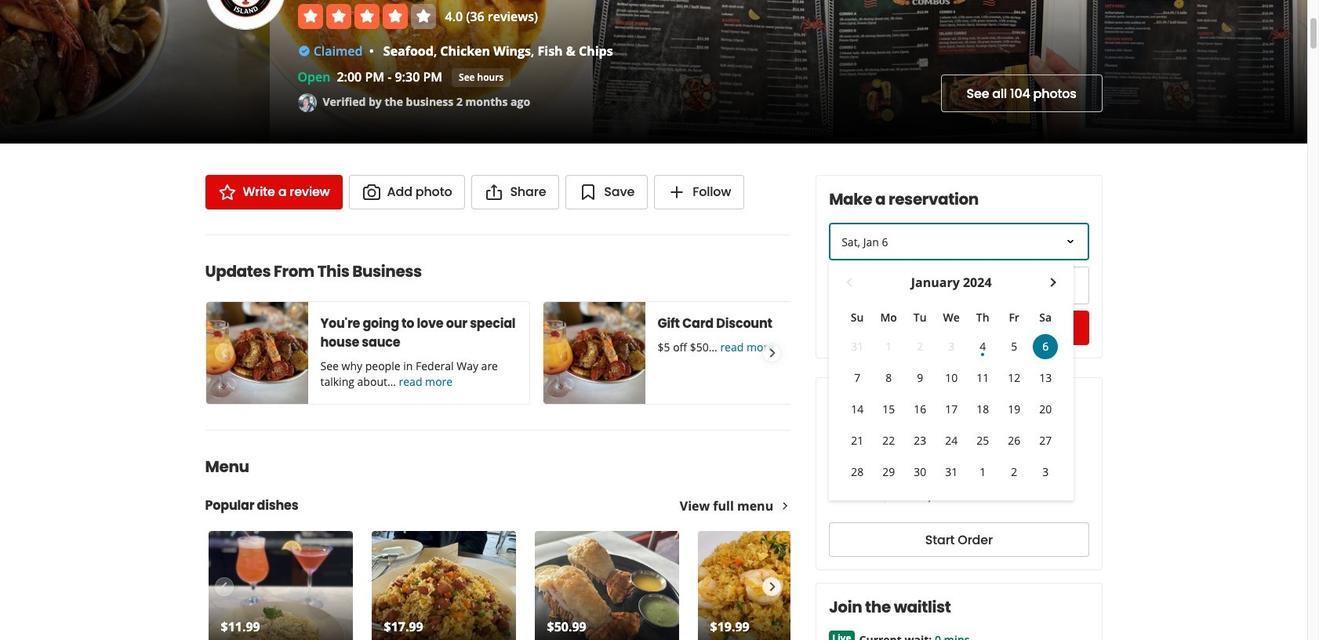 Task type: locate. For each thing, give the bounding box(es) containing it.
photo of crawfish island - federal way, wa, us. image
[[593, 0, 829, 144], [829, 0, 1080, 144]]

previous image
[[215, 344, 232, 363], [215, 578, 232, 596]]

2 row from the top
[[842, 331, 1062, 363]]

5 row from the top
[[842, 425, 1062, 457]]

1 photo of crawfish island - federal way, wa, us. image from the left
[[593, 0, 829, 144]]

thu feb 1, 2024 cell
[[971, 460, 996, 485]]

1 previous image from the top
[[215, 344, 232, 363]]

24 save outline v2 image
[[579, 183, 598, 202]]

previous image for next icon at the right bottom
[[215, 344, 232, 363]]

previous image inside menu element
[[215, 578, 232, 596]]

None field
[[963, 267, 1090, 304], [831, 268, 955, 303], [963, 267, 1090, 304], [831, 268, 955, 303]]

menu element
[[180, 430, 846, 640]]

next image
[[764, 578, 781, 596]]

garlic noodles image
[[208, 531, 353, 640]]

tab list
[[830, 432, 979, 463]]

tab panel
[[830, 463, 979, 469]]

0 vertical spatial previous image
[[215, 344, 232, 363]]

mon jan 1, 2024 cell
[[877, 334, 902, 359]]

1 row from the top
[[842, 304, 1062, 331]]

grilled lobster image
[[535, 531, 679, 640]]

photo of crawfish island - federal way, wa, us. clams, shrimps and crawfish image
[[0, 0, 270, 144]]

row
[[842, 304, 1062, 331], [842, 331, 1062, 363], [842, 363, 1062, 394], [842, 394, 1062, 425], [842, 425, 1062, 457], [842, 457, 1062, 488]]

updates from this business element
[[180, 235, 868, 405]]

row group
[[842, 331, 1062, 488]]

1 vertical spatial previous image
[[215, 578, 232, 596]]

16 claim filled v2 image
[[298, 45, 310, 57]]

gift card discount image
[[543, 302, 645, 404]]

24 camera v2 image
[[362, 183, 381, 202]]

photo of crawfish island - federal way, wa, us. menu image
[[1080, 0, 1308, 144]]

grid
[[842, 273, 1062, 488]]

sun dec 31, 2023 cell
[[845, 334, 870, 359]]

photo of crawfish island - federal way, wa, us. island seafood curry image
[[270, 0, 593, 144]]

fri feb 2, 2024 cell
[[1002, 460, 1027, 485]]

6 row from the top
[[842, 457, 1062, 488]]

2 previous image from the top
[[215, 578, 232, 596]]

24 share v2 image
[[485, 183, 504, 202]]

tue jan 2, 2024 cell
[[908, 334, 933, 359]]



Task type: describe. For each thing, give the bounding box(es) containing it.
next image
[[764, 344, 781, 363]]

4 row from the top
[[842, 394, 1062, 425]]

2 photo of crawfish island - federal way, wa, us. image from the left
[[829, 0, 1080, 144]]

previous image for next image
[[215, 578, 232, 596]]

sat jan 6, 2024 cell
[[1030, 331, 1062, 363]]

24 star v2 image
[[218, 183, 237, 202]]

wed jan 3, 2024 cell
[[939, 334, 965, 359]]

you're going to love our special house  sauce image
[[206, 302, 308, 404]]

sat feb 3, 2024 cell
[[1034, 460, 1059, 485]]

4 star rating image
[[298, 4, 436, 29]]

Select a date text field
[[830, 223, 1090, 261]]

special fried rice seafood image
[[698, 531, 842, 640]]

3 row from the top
[[842, 363, 1062, 394]]

14 chevron right outline image
[[780, 501, 791, 512]]

sausage fried rice image
[[372, 531, 516, 640]]

24 add v2 image
[[668, 183, 687, 202]]



Task type: vqa. For each thing, say whether or not it's contained in the screenshot.
tab list
yes



